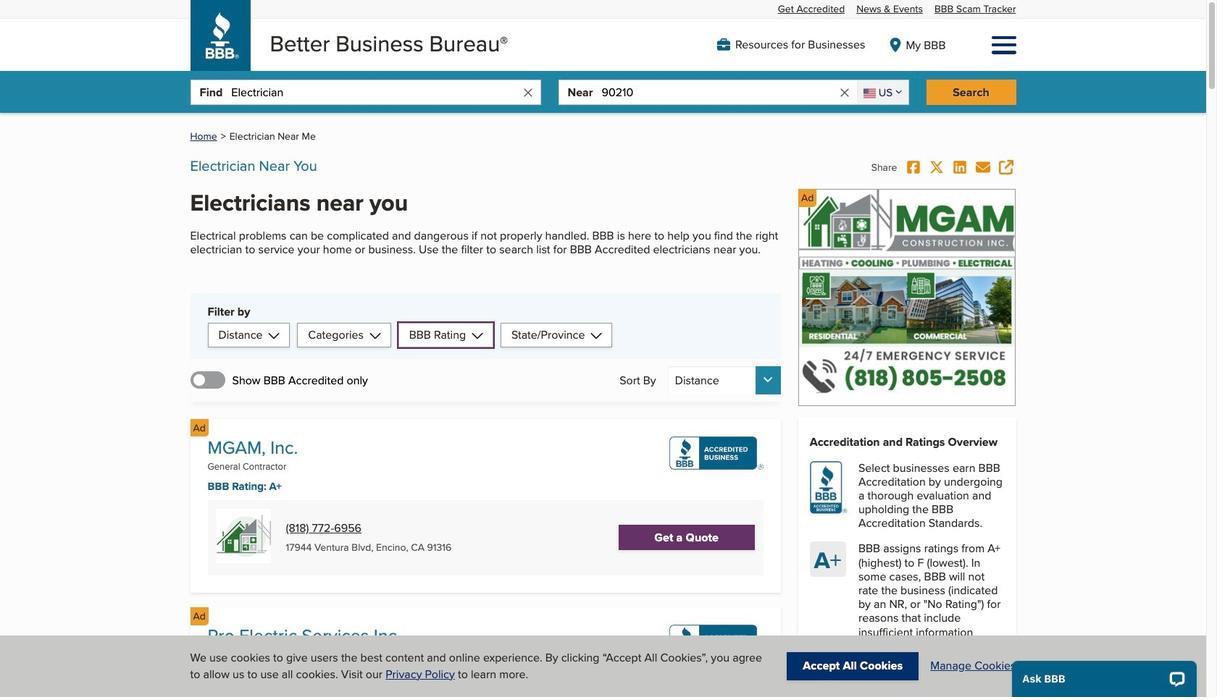 Task type: locate. For each thing, give the bounding box(es) containing it.
clear search image
[[521, 86, 534, 99], [838, 86, 851, 99]]

1 horizontal spatial clear search image
[[838, 86, 851, 99]]

businesses, charities, category search field
[[231, 81, 521, 105]]

accredited business image
[[669, 437, 764, 470], [669, 625, 764, 659]]

0 horizontal spatial clear search image
[[521, 86, 534, 99]]

None field
[[857, 81, 908, 105]]

0 vertical spatial accredited business image
[[669, 437, 764, 470]]

2 clear search image from the left
[[838, 86, 851, 99]]

1 clear search image from the left
[[521, 86, 534, 99]]

accreditation standards image
[[810, 461, 848, 514]]

None button
[[668, 366, 781, 395]]

1 vertical spatial accredited business image
[[669, 625, 764, 659]]



Task type: vqa. For each thing, say whether or not it's contained in the screenshot.
the bottom Will
no



Task type: describe. For each thing, give the bounding box(es) containing it.
clear search image for the city, state or zip field
[[838, 86, 851, 99]]

mgam, inc. image
[[799, 189, 1016, 407]]

1 accredited business image from the top
[[669, 437, 764, 470]]

clear search image for businesses, charities, category search box
[[521, 86, 534, 99]]

2 accredited business image from the top
[[669, 625, 764, 659]]

city, state or zip field
[[602, 81, 838, 105]]



